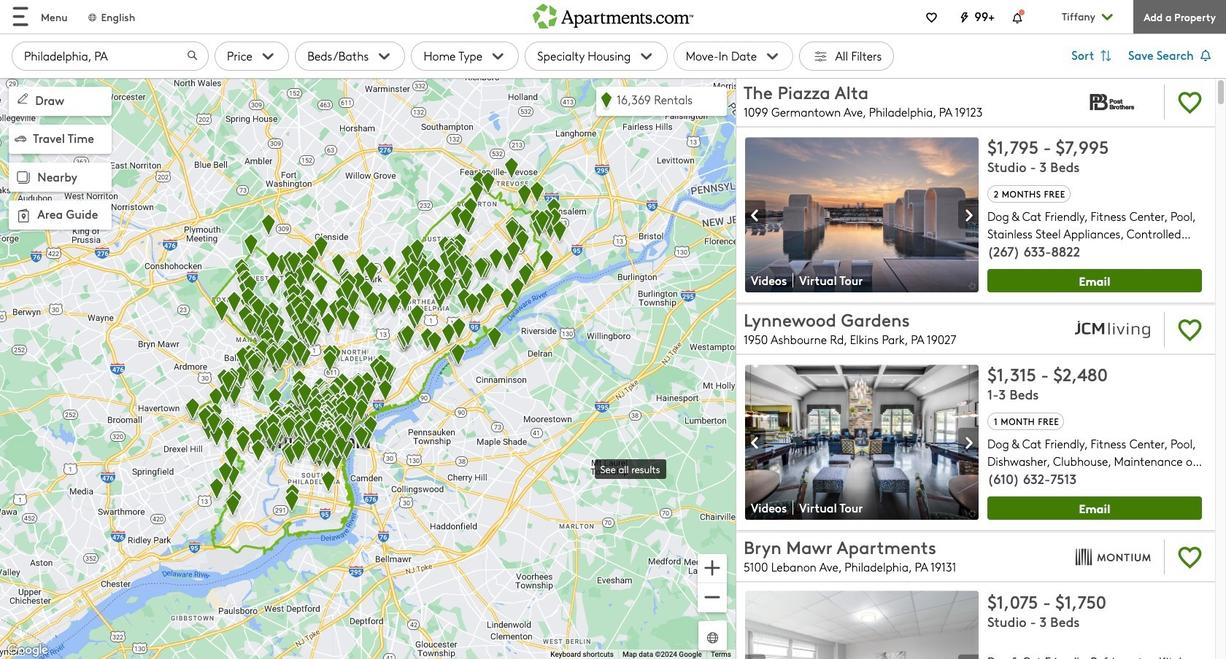 Task type: locate. For each thing, give the bounding box(es) containing it.
building photo - lynnewood gardens image
[[745, 365, 979, 521]]

building photo - the piazza alta image
[[745, 137, 979, 293]]

Location or Point of Interest text field
[[12, 42, 209, 71]]

apartments.com logo image
[[533, 0, 693, 28]]

0 vertical spatial margin image
[[15, 133, 26, 145]]

margin image
[[15, 91, 31, 107]]

placard image image
[[745, 202, 766, 230], [958, 202, 979, 230], [745, 429, 766, 458], [958, 429, 979, 458], [745, 656, 766, 660], [958, 656, 979, 660]]

margin image
[[15, 133, 26, 145], [13, 168, 34, 188], [13, 206, 34, 226]]

post brothers image
[[1071, 81, 1156, 123]]



Task type: vqa. For each thing, say whether or not it's contained in the screenshot.
Apartments.com Logo
yes



Task type: describe. For each thing, give the bounding box(es) containing it.
2 vertical spatial margin image
[[13, 206, 34, 226]]

google image
[[4, 642, 52, 660]]

map region
[[0, 78, 736, 660]]

1 vertical spatial margin image
[[13, 168, 34, 188]]

interior photo - bryn mawr apartments image
[[745, 592, 979, 660]]

satellite view image
[[704, 630, 721, 647]]



